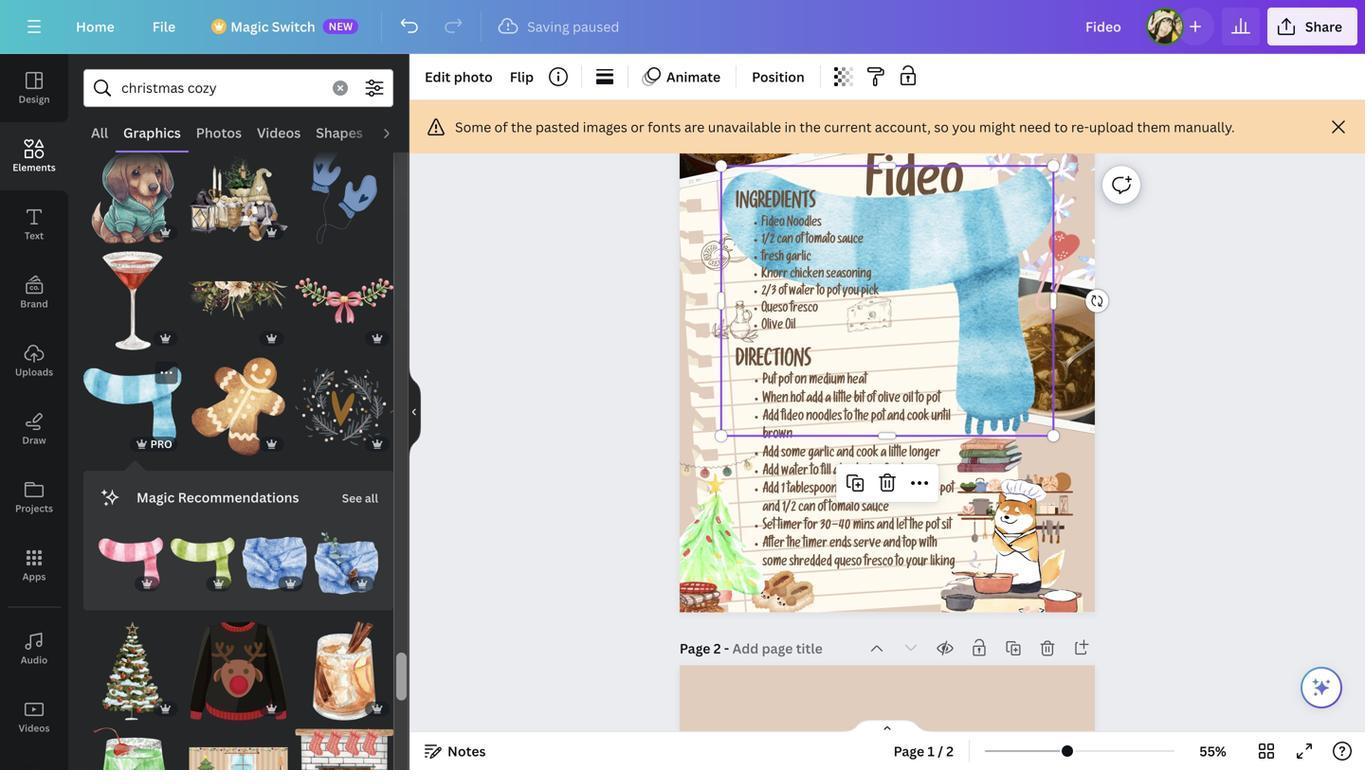Task type: vqa. For each thing, say whether or not it's contained in the screenshot.
Watercolor Snowy Christmas Tree Illustration image
yes



Task type: locate. For each thing, give the bounding box(es) containing it.
a right add
[[825, 393, 831, 407]]

page 2 -
[[680, 640, 733, 658]]

share
[[1306, 18, 1343, 36]]

fideo down account,
[[866, 161, 964, 215]]

little left longer
[[889, 448, 907, 462]]

switch
[[272, 18, 315, 36]]

4 add from the top
[[763, 484, 779, 498]]

2 right /
[[947, 743, 954, 761]]

magic down the 'pro'
[[137, 489, 175, 507]]

1 vertical spatial seasoning
[[880, 484, 927, 498]]

0 horizontal spatial can
[[777, 235, 793, 248]]

uploads button
[[0, 327, 68, 395]]

timer down for
[[803, 539, 827, 552]]

a left longer
[[881, 448, 887, 462]]

1 horizontal spatial audio button
[[371, 115, 424, 151]]

blue cozy winter scarf watercolor image
[[83, 358, 182, 456]]

1
[[781, 484, 785, 498], [928, 743, 935, 761]]

unavailable
[[708, 118, 781, 136]]

little left bit
[[833, 393, 852, 407]]

1 vertical spatial water
[[781, 466, 808, 480]]

in
[[785, 118, 796, 136]]

draw
[[22, 434, 46, 447]]

of up queso
[[779, 287, 787, 300]]

1 vertical spatial page
[[894, 743, 925, 761]]

pro group
[[83, 358, 182, 456]]

0 horizontal spatial hand drawn watercolor winter warm knitted blue sweater image
[[242, 532, 307, 596]]

to left your
[[896, 557, 904, 571]]

2 add from the top
[[763, 448, 779, 462]]

pot up sit
[[940, 484, 954, 498]]

shredded
[[790, 557, 832, 571]]

and down olive
[[888, 412, 905, 425]]

sauce inside fideo noodles 1/2 can of tomato sauce fresh garlic knorr chicken seasoning 2/3 of water to pot you pick queso fresco olive oil
[[838, 235, 864, 248]]

edit photo
[[425, 68, 493, 86]]

1 horizontal spatial magic
[[231, 18, 269, 36]]

knorr
[[851, 484, 878, 498]]

the left pasted
[[511, 118, 532, 136]]

fresco inside fideo noodles 1/2 can of tomato sauce fresh garlic knorr chicken seasoning 2/3 of water to pot you pick queso fresco olive oil
[[790, 304, 818, 317]]

0 vertical spatial garlic
[[786, 252, 811, 265]]

sit
[[942, 521, 952, 534]]

0 horizontal spatial 1
[[781, 484, 785, 498]]

when
[[763, 393, 788, 407]]

brand
[[20, 298, 48, 311]]

0 vertical spatial magic
[[231, 18, 269, 36]]

0 vertical spatial tomato
[[806, 235, 836, 248]]

edit photo button
[[417, 62, 500, 92]]

christmas wreath image
[[295, 358, 394, 456]]

2/3
[[762, 287, 777, 300], [861, 466, 877, 480]]

0 vertical spatial cook
[[907, 412, 929, 425]]

1 horizontal spatial videos
[[257, 124, 301, 142]]

sauce down "knorr"
[[862, 503, 889, 516]]

pro
[[150, 437, 172, 451]]

1 horizontal spatial 2
[[947, 743, 954, 761]]

1 vertical spatial fideo
[[762, 218, 785, 231]]

1 vertical spatial timer
[[803, 539, 827, 552]]

sauce inside put pot on medium heat when hot add a little bit of olive oil to pot add fideo noodles to the pot and cook until brown add some garlic and cook a little longer add water to fill about 2/3 of pot add 1 tablespoon of knorr seasoning to pot and 1/2 can of tomato sauce set timer for 30-40 mins and let the pot sit after the timer ends serve and top with some shredded queso fresco to your liking
[[862, 503, 889, 516]]

can up for
[[799, 503, 816, 516]]

sauce down farfalle pasta illustration icon
[[838, 235, 864, 248]]

some down after
[[763, 557, 787, 571]]

tablespoon
[[787, 484, 838, 498]]

xmas decor chalk style image
[[189, 358, 288, 456]]

page 1 / 2 button
[[886, 737, 962, 767]]

photos
[[196, 124, 242, 142]]

water down chicken
[[789, 287, 815, 300]]

page left /
[[894, 743, 925, 761]]

1 vertical spatial a
[[881, 448, 887, 462]]

position button
[[744, 62, 812, 92]]

1 hand drawn watercolor winter warm knitted blue sweater image from the left
[[242, 532, 307, 596]]

1 vertical spatial magic
[[137, 489, 175, 507]]

1 vertical spatial audio
[[21, 654, 48, 667]]

0 vertical spatial 2/3
[[762, 287, 777, 300]]

little
[[833, 393, 852, 407], [889, 448, 907, 462]]

1 vertical spatial videos
[[19, 723, 50, 735]]

page for page 2 -
[[680, 640, 711, 658]]

of
[[495, 118, 508, 136], [796, 235, 804, 248], [779, 287, 787, 300], [867, 393, 876, 407], [879, 466, 888, 480], [840, 484, 848, 498], [818, 503, 827, 516]]

0 vertical spatial little
[[833, 393, 852, 407]]

a
[[825, 393, 831, 407], [881, 448, 887, 462]]

fresco down serve
[[864, 557, 893, 571]]

main menu bar
[[0, 0, 1366, 54]]

set
[[763, 521, 776, 534]]

share button
[[1268, 8, 1358, 46]]

tomato down noodles
[[806, 235, 836, 248]]

pot left pick
[[827, 287, 841, 300]]

hot
[[791, 393, 804, 407]]

hand drawn watercolor winter warm knitted blue sweater image right green cozy winter scarf watercolor image at the left bottom of page
[[242, 532, 307, 596]]

audio
[[378, 124, 416, 142], [21, 654, 48, 667]]

to down chicken
[[817, 287, 825, 300]]

fideo for fideo
[[866, 161, 964, 215]]

pot right about
[[890, 466, 904, 480]]

0 vertical spatial water
[[789, 287, 815, 300]]

cook
[[907, 412, 929, 425], [856, 448, 879, 462]]

are
[[685, 118, 705, 136]]

notes
[[448, 743, 486, 761]]

1 vertical spatial cook
[[856, 448, 879, 462]]

to left re-
[[1055, 118, 1068, 136]]

to right oil
[[916, 393, 924, 407]]

1 vertical spatial 2/3
[[861, 466, 877, 480]]

1 horizontal spatial 2/3
[[861, 466, 877, 480]]

1 vertical spatial can
[[799, 503, 816, 516]]

0 horizontal spatial page
[[680, 640, 711, 658]]

after
[[763, 539, 785, 552]]

christmas ornament illustration image
[[189, 146, 288, 244]]

your
[[906, 557, 928, 571]]

1 horizontal spatial videos button
[[249, 115, 308, 151]]

tomato inside fideo noodles 1/2 can of tomato sauce fresh garlic knorr chicken seasoning 2/3 of water to pot you pick queso fresco olive oil
[[806, 235, 836, 248]]

apps
[[22, 571, 46, 584]]

add
[[807, 393, 823, 407]]

magic
[[231, 18, 269, 36], [137, 489, 175, 507]]

pot left on
[[779, 375, 793, 389]]

watercolor santa's hat martini image
[[83, 252, 182, 350]]

1 vertical spatial garlic
[[808, 448, 835, 462]]

1 horizontal spatial fresco
[[864, 557, 893, 571]]

water up the tablespoon
[[781, 466, 808, 480]]

1/2 down the tablespoon
[[782, 503, 796, 516]]

1 horizontal spatial 1
[[928, 743, 935, 761]]

audio button down the apps
[[0, 615, 68, 684]]

2/3 inside put pot on medium heat when hot add a little bit of olive oil to pot add fideo noodles to the pot and cook until brown add some garlic and cook a little longer add water to fill about 2/3 of pot add 1 tablespoon of knorr seasoning to pot and 1/2 can of tomato sauce set timer for 30-40 mins and let the pot sit after the timer ends serve and top with some shredded queso fresco to your liking
[[861, 466, 877, 480]]

tomato up 40
[[829, 503, 860, 516]]

0 vertical spatial sauce
[[838, 235, 864, 248]]

1 horizontal spatial fideo
[[866, 161, 964, 215]]

0 horizontal spatial a
[[825, 393, 831, 407]]

1 horizontal spatial timer
[[803, 539, 827, 552]]

1 vertical spatial 2
[[947, 743, 954, 761]]

can up fresh
[[777, 235, 793, 248]]

/
[[938, 743, 944, 761]]

all
[[91, 124, 108, 142]]

until
[[932, 412, 951, 425]]

1 vertical spatial you
[[843, 287, 859, 300]]

hand drawn watercolor winter warm knitted blue sweater image down see
[[314, 532, 378, 596]]

1 vertical spatial fresco
[[864, 557, 893, 571]]

1 vertical spatial little
[[889, 448, 907, 462]]

seasoning up pick
[[826, 269, 872, 282]]

0 vertical spatial fideo
[[866, 161, 964, 215]]

all button
[[83, 115, 116, 151]]

55%
[[1200, 743, 1227, 761]]

see all
[[342, 491, 378, 506]]

timer
[[778, 521, 802, 534], [803, 539, 827, 552]]

0 vertical spatial timer
[[778, 521, 802, 534]]

0 horizontal spatial seasoning
[[826, 269, 872, 282]]

1 horizontal spatial seasoning
[[880, 484, 927, 498]]

page left '-'
[[680, 640, 711, 658]]

1 vertical spatial 1
[[928, 743, 935, 761]]

videos inside side panel tab list
[[19, 723, 50, 735]]

the
[[511, 118, 532, 136], [800, 118, 821, 136], [855, 412, 869, 425], [910, 521, 924, 534], [787, 539, 801, 552]]

hand drawn watercolor winter warm knitted blue sweater image
[[242, 532, 307, 596], [314, 532, 378, 596]]

graphics button
[[116, 115, 189, 151]]

sauce
[[838, 235, 864, 248], [862, 503, 889, 516]]

page for page 1 / 2
[[894, 743, 925, 761]]

group
[[83, 135, 182, 244], [189, 135, 288, 244], [295, 135, 394, 244], [83, 241, 182, 350], [189, 241, 288, 350], [295, 252, 394, 350], [189, 346, 288, 456], [295, 346, 394, 456], [99, 521, 163, 596], [170, 521, 235, 596], [242, 521, 307, 596], [314, 521, 378, 596], [189, 611, 288, 721], [295, 611, 394, 721], [83, 623, 182, 721], [83, 717, 182, 771], [189, 717, 288, 771], [295, 717, 394, 771]]

0 vertical spatial 2
[[714, 640, 721, 658]]

1 left the tablespoon
[[781, 484, 785, 498]]

55% button
[[1183, 737, 1244, 767]]

fresco up oil
[[790, 304, 818, 317]]

photos button
[[189, 115, 249, 151]]

1 horizontal spatial audio
[[378, 124, 416, 142]]

cook down oil
[[907, 412, 929, 425]]

flip button
[[502, 62, 541, 92]]

0 vertical spatial can
[[777, 235, 793, 248]]

seasoning inside put pot on medium heat when hot add a little bit of olive oil to pot add fideo noodles to the pot and cook until brown add some garlic and cook a little longer add water to fill about 2/3 of pot add 1 tablespoon of knorr seasoning to pot and 1/2 can of tomato sauce set timer for 30-40 mins and let the pot sit after the timer ends serve and top with some shredded queso fresco to your liking
[[880, 484, 927, 498]]

you right so
[[952, 118, 976, 136]]

1 horizontal spatial you
[[952, 118, 976, 136]]

the down bit
[[855, 412, 869, 425]]

0 vertical spatial audio button
[[371, 115, 424, 151]]

videos
[[257, 124, 301, 142], [19, 723, 50, 735]]

0 horizontal spatial audio
[[21, 654, 48, 667]]

1/2 inside put pot on medium heat when hot add a little bit of olive oil to pot add fideo noodles to the pot and cook until brown add some garlic and cook a little longer add water to fill about 2/3 of pot add 1 tablespoon of knorr seasoning to pot and 1/2 can of tomato sauce set timer for 30-40 mins and let the pot sit after the timer ends serve and top with some shredded queso fresco to your liking
[[782, 503, 796, 516]]

2 left '-'
[[714, 640, 721, 658]]

2
[[714, 640, 721, 658], [947, 743, 954, 761]]

0 horizontal spatial 2/3
[[762, 287, 777, 300]]

branch red green leaves holly berry with pink bow cozy winter christmas illustration image
[[295, 252, 394, 350]]

0 vertical spatial page
[[680, 640, 711, 658]]

magic left switch
[[231, 18, 269, 36]]

1 vertical spatial videos button
[[0, 684, 68, 752]]

0 horizontal spatial audio button
[[0, 615, 68, 684]]

0 horizontal spatial 1/2
[[762, 235, 775, 248]]

0 horizontal spatial fresco
[[790, 304, 818, 317]]

put pot on medium heat when hot add a little bit of olive oil to pot add fideo noodles to the pot and cook until brown add some garlic and cook a little longer add water to fill about 2/3 of pot add 1 tablespoon of knorr seasoning to pot and 1/2 can of tomato sauce set timer for 30-40 mins and let the pot sit after the timer ends serve and top with some shredded queso fresco to your liking
[[763, 375, 955, 571]]

2/3 down knorr
[[762, 287, 777, 300]]

3 add from the top
[[763, 466, 779, 480]]

pot down olive
[[871, 412, 885, 425]]

some down brown
[[781, 448, 806, 462]]

upload
[[1089, 118, 1134, 136]]

watercolor christmas fireplace with red stockings image
[[295, 729, 394, 771]]

1 vertical spatial tomato
[[829, 503, 860, 516]]

0 vertical spatial fresco
[[790, 304, 818, 317]]

0 horizontal spatial fideo
[[762, 218, 785, 231]]

and
[[888, 412, 905, 425], [837, 448, 854, 462], [763, 503, 780, 516], [877, 521, 894, 534], [883, 539, 901, 552]]

olive oil hand drawn image
[[713, 301, 759, 343]]

add
[[763, 412, 779, 425], [763, 448, 779, 462], [763, 466, 779, 480], [763, 484, 779, 498]]

0 vertical spatial seasoning
[[826, 269, 872, 282]]

you left pick
[[843, 287, 859, 300]]

0 vertical spatial you
[[952, 118, 976, 136]]

1/2 up fresh
[[762, 235, 775, 248]]

audio button right shapes
[[371, 115, 424, 151]]

text
[[25, 229, 44, 242]]

audio down the apps
[[21, 654, 48, 667]]

of right bit
[[867, 393, 876, 407]]

green cozy winter scarf watercolor image
[[170, 532, 235, 596]]

0 horizontal spatial you
[[843, 287, 859, 300]]

0 horizontal spatial videos
[[19, 723, 50, 735]]

magic inside main menu bar
[[231, 18, 269, 36]]

can
[[777, 235, 793, 248], [799, 503, 816, 516]]

30-
[[820, 521, 839, 534]]

olive
[[762, 321, 783, 334]]

garlic up 'fill'
[[808, 448, 835, 462]]

1 vertical spatial 1/2
[[782, 503, 796, 516]]

1/2 inside fideo noodles 1/2 can of tomato sauce fresh garlic knorr chicken seasoning 2/3 of water to pot you pick queso fresco olive oil
[[762, 235, 775, 248]]

1 horizontal spatial cook
[[907, 412, 929, 425]]

audio right shapes
[[378, 124, 416, 142]]

page inside button
[[894, 743, 925, 761]]

1 left /
[[928, 743, 935, 761]]

fideo noodles 1/2 can of tomato sauce fresh garlic knorr chicken seasoning 2/3 of water to pot you pick queso fresco olive oil
[[762, 218, 879, 334]]

all
[[365, 491, 378, 506]]

fresco
[[790, 304, 818, 317], [864, 557, 893, 571]]

0 horizontal spatial magic
[[137, 489, 175, 507]]

1 horizontal spatial hand drawn watercolor winter warm knitted blue sweater image
[[314, 532, 378, 596]]

about
[[834, 466, 859, 480]]

Search elements search field
[[121, 70, 321, 106]]

1 horizontal spatial page
[[894, 743, 925, 761]]

timer right set
[[778, 521, 802, 534]]

draw button
[[0, 395, 68, 464]]

0 vertical spatial 1/2
[[762, 235, 775, 248]]

watercolor apple butter old fashioned image
[[295, 623, 394, 721]]

fresco inside put pot on medium heat when hot add a little bit of olive oil to pot add fideo noodles to the pot and cook until brown add some garlic and cook a little longer add water to fill about 2/3 of pot add 1 tablespoon of knorr seasoning to pot and 1/2 can of tomato sauce set timer for 30-40 mins and let the pot sit after the timer ends serve and top with some shredded queso fresco to your liking
[[864, 557, 893, 571]]

noodles
[[787, 218, 822, 231]]

saving paused status
[[490, 15, 629, 38]]

2/3 up "knorr"
[[861, 466, 877, 480]]

cook up about
[[856, 448, 879, 462]]

magic for magic switch
[[231, 18, 269, 36]]

noodles
[[806, 412, 842, 425]]

fideo inside fideo noodles 1/2 can of tomato sauce fresh garlic knorr chicken seasoning 2/3 of water to pot you pick queso fresco olive oil
[[762, 218, 785, 231]]

garlic up chicken
[[786, 252, 811, 265]]

0 horizontal spatial videos button
[[0, 684, 68, 752]]

0 vertical spatial some
[[781, 448, 806, 462]]

and left the let
[[877, 521, 894, 534]]

0 vertical spatial a
[[825, 393, 831, 407]]

tomato
[[806, 235, 836, 248], [829, 503, 860, 516]]

0 vertical spatial 1
[[781, 484, 785, 498]]

seasoning
[[826, 269, 872, 282], [880, 484, 927, 498]]

1 horizontal spatial can
[[799, 503, 816, 516]]

chicken
[[790, 269, 824, 282]]

audio button
[[371, 115, 424, 151], [0, 615, 68, 684]]

1 vertical spatial sauce
[[862, 503, 889, 516]]

Design title text field
[[1071, 8, 1139, 46]]

seasoning up the let
[[880, 484, 927, 498]]

fideo down ingredients
[[762, 218, 785, 231]]

some of the pasted images or fonts are unavailable in the current account, so you might need to re-upload them manually.
[[455, 118, 1235, 136]]

pot
[[827, 287, 841, 300], [779, 375, 793, 389], [927, 393, 941, 407], [871, 412, 885, 425], [890, 466, 904, 480], [940, 484, 954, 498], [926, 521, 940, 534]]

1 horizontal spatial 1/2
[[782, 503, 796, 516]]



Task type: describe. For each thing, give the bounding box(es) containing it.
saving paused
[[527, 18, 620, 36]]

and up set
[[763, 503, 780, 516]]

oil
[[785, 321, 796, 334]]

file button
[[137, 8, 191, 46]]

of right about
[[879, 466, 888, 480]]

pot up until
[[927, 393, 941, 407]]

1 horizontal spatial little
[[889, 448, 907, 462]]

flip
[[510, 68, 534, 86]]

pot left sit
[[926, 521, 940, 534]]

2/3 inside fideo noodles 1/2 can of tomato sauce fresh garlic knorr chicken seasoning 2/3 of water to pot you pick queso fresco olive oil
[[762, 287, 777, 300]]

ingredients
[[736, 195, 816, 215]]

1 vertical spatial audio button
[[0, 615, 68, 684]]

christmas room interior. christmas tree, gift and decoration. flat style vector illustration. image
[[189, 729, 288, 771]]

ends
[[830, 539, 852, 552]]

1 inside put pot on medium heat when hot add a little bit of olive oil to pot add fideo noodles to the pot and cook until brown add some garlic and cook a little longer add water to fill about 2/3 of pot add 1 tablespoon of knorr seasoning to pot and 1/2 can of tomato sauce set timer for 30-40 mins and let the pot sit after the timer ends serve and top with some shredded queso fresco to your liking
[[781, 484, 785, 498]]

projects button
[[0, 464, 68, 532]]

you inside fideo noodles 1/2 can of tomato sauce fresh garlic knorr chicken seasoning 2/3 of water to pot you pick queso fresco olive oil
[[843, 287, 859, 300]]

design button
[[0, 54, 68, 122]]

or
[[631, 118, 645, 136]]

pasted
[[536, 118, 580, 136]]

design
[[18, 93, 50, 106]]

to left 'fill'
[[811, 466, 819, 480]]

put
[[763, 375, 776, 389]]

cozy dachshund dog clipart image
[[83, 146, 182, 244]]

elements
[[13, 161, 56, 174]]

elements button
[[0, 122, 68, 191]]

of right some
[[495, 118, 508, 136]]

watercolor green cocktail image
[[83, 729, 182, 771]]

edit
[[425, 68, 451, 86]]

1 inside page 1 / 2 button
[[928, 743, 935, 761]]

fill
[[821, 466, 831, 480]]

fresh
[[762, 252, 784, 265]]

for
[[804, 521, 818, 534]]

0 horizontal spatial 2
[[714, 640, 721, 658]]

images
[[583, 118, 628, 136]]

top
[[903, 539, 917, 552]]

directions
[[736, 352, 811, 374]]

fonts
[[648, 118, 681, 136]]

position
[[752, 68, 805, 86]]

saving
[[527, 18, 570, 36]]

0 horizontal spatial cook
[[856, 448, 879, 462]]

new
[[329, 19, 353, 33]]

show pages image
[[842, 720, 933, 735]]

0 horizontal spatial timer
[[778, 521, 802, 534]]

to inside fideo noodles 1/2 can of tomato sauce fresh garlic knorr chicken seasoning 2/3 of water to pot you pick queso fresco olive oil
[[817, 287, 825, 300]]

might
[[979, 118, 1016, 136]]

pink cozy winter scarf watercolor image
[[99, 532, 163, 596]]

garlic inside fideo noodles 1/2 can of tomato sauce fresh garlic knorr chicken seasoning 2/3 of water to pot you pick queso fresco olive oil
[[786, 252, 811, 265]]

of down noodles
[[796, 235, 804, 248]]

to down longer
[[930, 484, 938, 498]]

watercolor  christmas border image
[[189, 252, 288, 350]]

liking
[[931, 557, 955, 571]]

40
[[839, 521, 851, 534]]

so
[[934, 118, 949, 136]]

queso
[[762, 304, 788, 317]]

can inside put pot on medium heat when hot add a little bit of olive oil to pot add fideo noodles to the pot and cook until brown add some garlic and cook a little longer add water to fill about 2/3 of pot add 1 tablespoon of knorr seasoning to pot and 1/2 can of tomato sauce set timer for 30-40 mins and let the pot sit after the timer ends serve and top with some shredded queso fresco to your liking
[[799, 503, 816, 516]]

brand button
[[0, 259, 68, 327]]

the right in
[[800, 118, 821, 136]]

shapes button
[[308, 115, 371, 151]]

magic for magic recommendations
[[137, 489, 175, 507]]

magic switch
[[231, 18, 315, 36]]

bit
[[854, 393, 865, 407]]

paused
[[573, 18, 620, 36]]

page 1 / 2
[[894, 743, 954, 761]]

see all button
[[340, 479, 380, 517]]

of down about
[[840, 484, 848, 498]]

and up about
[[837, 448, 854, 462]]

notes button
[[417, 737, 494, 767]]

medium
[[809, 375, 845, 389]]

the right the let
[[910, 521, 924, 534]]

mins
[[853, 521, 875, 534]]

wonky heart designed winter gloves image
[[295, 146, 394, 244]]

water inside fideo noodles 1/2 can of tomato sauce fresh garlic knorr chicken seasoning 2/3 of water to pot you pick queso fresco olive oil
[[789, 287, 815, 300]]

projects
[[15, 503, 53, 515]]

manually.
[[1174, 118, 1235, 136]]

farfalle pasta illustration image
[[836, 196, 877, 233]]

text button
[[0, 191, 68, 259]]

canva assistant image
[[1311, 677, 1333, 700]]

the right after
[[787, 539, 801, 552]]

tomato inside put pot on medium heat when hot add a little bit of olive oil to pot add fideo noodles to the pot and cook until brown add some garlic and cook a little longer add water to fill about 2/3 of pot add 1 tablespoon of knorr seasoning to pot and 1/2 can of tomato sauce set timer for 30-40 mins and let the pot sit after the timer ends serve and top with some shredded queso fresco to your liking
[[829, 503, 860, 516]]

0 vertical spatial videos
[[257, 124, 301, 142]]

shapes
[[316, 124, 363, 142]]

and left the top
[[883, 539, 901, 552]]

queso
[[834, 557, 862, 571]]

1 add from the top
[[763, 412, 779, 425]]

-
[[724, 640, 729, 658]]

olive
[[878, 393, 901, 407]]

watercolor snowy christmas tree illustration image
[[83, 623, 182, 721]]

Page title text field
[[733, 639, 825, 658]]

can inside fideo noodles 1/2 can of tomato sauce fresh garlic knorr chicken seasoning 2/3 of water to pot you pick queso fresco olive oil
[[777, 235, 793, 248]]

let
[[897, 521, 908, 534]]

on
[[795, 375, 807, 389]]

them
[[1137, 118, 1171, 136]]

0 horizontal spatial little
[[833, 393, 852, 407]]

longer
[[910, 448, 940, 462]]

0 vertical spatial audio
[[378, 124, 416, 142]]

1 horizontal spatial a
[[881, 448, 887, 462]]

photo
[[454, 68, 493, 86]]

seasoning inside fideo noodles 1/2 can of tomato sauce fresh garlic knorr chicken seasoning 2/3 of water to pot you pick queso fresco olive oil
[[826, 269, 872, 282]]

fideo for fideo noodles 1/2 can of tomato sauce fresh garlic knorr chicken seasoning 2/3 of water to pot you pick queso fresco olive oil
[[762, 218, 785, 231]]

brown
[[763, 430, 793, 443]]

home
[[76, 18, 115, 36]]

of up 30-
[[818, 503, 827, 516]]

re-
[[1071, 118, 1089, 136]]

2 inside button
[[947, 743, 954, 761]]

magic recommendations
[[137, 489, 299, 507]]

apps button
[[0, 532, 68, 600]]

hide image
[[409, 367, 421, 458]]

uploads
[[15, 366, 53, 379]]

current
[[824, 118, 872, 136]]

need
[[1019, 118, 1051, 136]]

recommendations
[[178, 489, 299, 507]]

audio inside side panel tab list
[[21, 654, 48, 667]]

0 vertical spatial videos button
[[249, 115, 308, 151]]

water inside put pot on medium heat when hot add a little bit of olive oil to pot add fideo noodles to the pot and cook until brown add some garlic and cook a little longer add water to fill about 2/3 of pot add 1 tablespoon of knorr seasoning to pot and 1/2 can of tomato sauce set timer for 30-40 mins and let the pot sit after the timer ends serve and top with some shredded queso fresco to your liking
[[781, 466, 808, 480]]

some
[[455, 118, 491, 136]]

oil
[[903, 393, 914, 407]]

pick
[[861, 287, 879, 300]]

1 vertical spatial some
[[763, 557, 787, 571]]

animate
[[667, 68, 721, 86]]

sweaters funny christmas clothes jumper image
[[189, 623, 288, 721]]

see
[[342, 491, 362, 506]]

side panel tab list
[[0, 54, 68, 771]]

to right noodles
[[844, 412, 853, 425]]

2 hand drawn watercolor winter warm knitted blue sweater image from the left
[[314, 532, 378, 596]]

pot inside fideo noodles 1/2 can of tomato sauce fresh garlic knorr chicken seasoning 2/3 of water to pot you pick queso fresco olive oil
[[827, 287, 841, 300]]

graphics
[[123, 124, 181, 142]]

with
[[919, 539, 937, 552]]

fideo
[[781, 412, 804, 425]]

garlic inside put pot on medium heat when hot add a little bit of olive oil to pot add fideo noodles to the pot and cook until brown add some garlic and cook a little longer add water to fill about 2/3 of pot add 1 tablespoon of knorr seasoning to pot and 1/2 can of tomato sauce set timer for 30-40 mins and let the pot sit after the timer ends serve and top with some shredded queso fresco to your liking
[[808, 448, 835, 462]]



